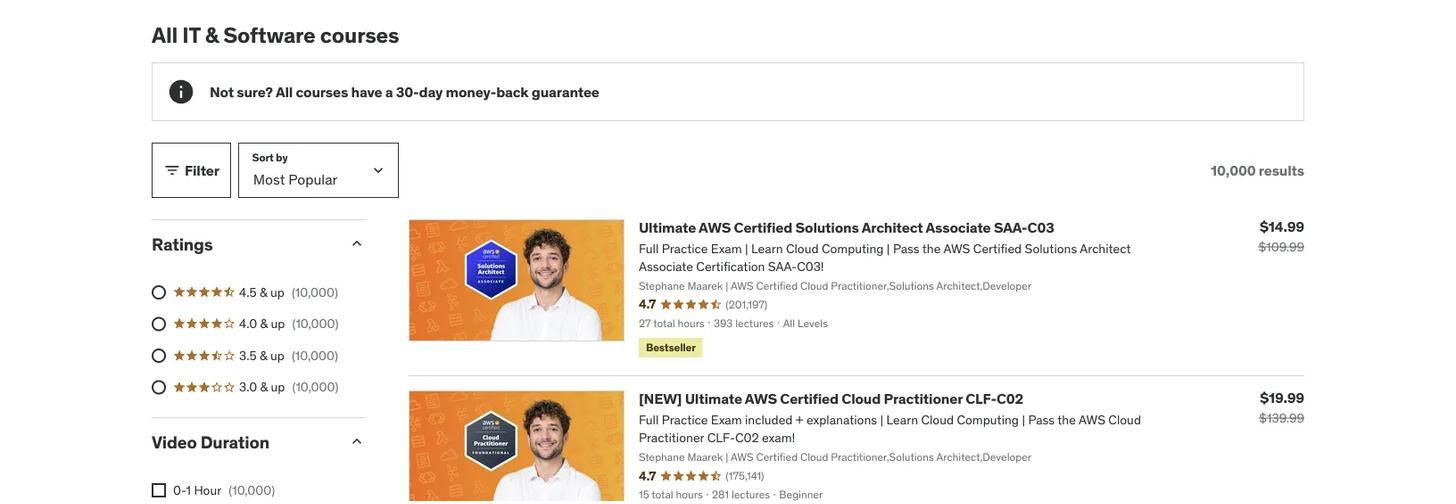 Task type: describe. For each thing, give the bounding box(es) containing it.
3.0 & up (10,000)
[[239, 379, 339, 396]]

ratings button
[[152, 234, 334, 255]]

$139.99
[[1260, 411, 1305, 427]]

not sure? all courses have a 30-day money-back guarantee
[[210, 83, 600, 101]]

$14.99 $109.99
[[1259, 217, 1305, 255]]

ratings
[[152, 234, 213, 255]]

4.5
[[239, 284, 257, 300]]

up for 4.0 & up
[[271, 316, 285, 332]]

& for 3.0
[[260, 379, 268, 396]]

& for 3.5
[[260, 348, 267, 364]]

up for 4.5 & up
[[270, 284, 285, 300]]

saa-
[[994, 219, 1028, 237]]

filter button
[[152, 143, 231, 198]]

solutions
[[796, 219, 859, 237]]

(10,000) for 3.0 & up (10,000)
[[292, 379, 339, 396]]

(10,000) for 4.5 & up (10,000)
[[292, 284, 338, 300]]

it
[[182, 22, 201, 48]]

(10,000) for 4.0 & up (10,000)
[[292, 316, 339, 332]]

& right it in the left of the page
[[205, 22, 219, 48]]

all it & software courses
[[152, 22, 399, 48]]

0 vertical spatial certified
[[734, 219, 793, 237]]

0 vertical spatial ultimate
[[639, 219, 696, 237]]

xsmall image
[[152, 484, 166, 498]]

a
[[385, 83, 393, 101]]

(10,000) for 0-1 hour (10,000)
[[229, 482, 275, 499]]

video duration button
[[152, 432, 334, 454]]

10,000 results
[[1211, 161, 1305, 179]]

cloud
[[842, 390, 881, 409]]

1 horizontal spatial aws
[[745, 390, 777, 409]]

1 vertical spatial courses
[[296, 83, 348, 101]]

[new] ultimate aws certified cloud practitioner clf-c02 link
[[639, 390, 1024, 409]]

$14.99
[[1260, 217, 1305, 236]]

1 horizontal spatial all
[[276, 83, 293, 101]]

1 vertical spatial ultimate
[[685, 390, 743, 409]]

$19.99 $139.99
[[1260, 389, 1305, 427]]

c03
[[1028, 219, 1055, 237]]

day
[[419, 83, 443, 101]]

c02
[[997, 390, 1024, 409]]

architect
[[862, 219, 923, 237]]

10,000 results status
[[1211, 161, 1305, 179]]



Task type: locate. For each thing, give the bounding box(es) containing it.
& for 4.0
[[260, 316, 268, 332]]

all left it in the left of the page
[[152, 22, 178, 48]]

4 up from the top
[[271, 379, 285, 396]]

video duration
[[152, 432, 270, 454]]

all right sure?
[[276, 83, 293, 101]]

10,000
[[1211, 161, 1256, 179]]

[new] ultimate aws certified cloud practitioner clf-c02
[[639, 390, 1024, 409]]

guarantee
[[532, 83, 600, 101]]

sure?
[[237, 83, 273, 101]]

up right "3.5"
[[270, 348, 285, 364]]

not
[[210, 83, 234, 101]]

1 vertical spatial small image
[[348, 433, 366, 451]]

& for 4.5
[[260, 284, 267, 300]]

3.5 & up (10,000)
[[239, 348, 338, 364]]

money-
[[446, 83, 496, 101]]

certified
[[734, 219, 793, 237], [780, 390, 839, 409]]

& right "3.5"
[[260, 348, 267, 364]]

back
[[496, 83, 529, 101]]

$19.99
[[1261, 389, 1305, 407]]

results
[[1259, 161, 1305, 179]]

(10,000) up the 4.0 & up (10,000) on the left of the page
[[292, 284, 338, 300]]

1
[[186, 482, 191, 499]]

small image
[[163, 162, 181, 179], [348, 433, 366, 451]]

2 up from the top
[[271, 316, 285, 332]]

(10,000) right hour
[[229, 482, 275, 499]]

have
[[351, 83, 382, 101]]

3.5
[[239, 348, 257, 364]]

1 horizontal spatial small image
[[348, 433, 366, 451]]

certified left solutions
[[734, 219, 793, 237]]

1 vertical spatial certified
[[780, 390, 839, 409]]

0-1 hour (10,000)
[[173, 482, 275, 499]]

& right 4.0
[[260, 316, 268, 332]]

practitioner
[[884, 390, 963, 409]]

0 horizontal spatial aws
[[699, 219, 731, 237]]

(10,000) down 3.5 & up (10,000)
[[292, 379, 339, 396]]

[new]
[[639, 390, 682, 409]]

certified left "cloud"
[[780, 390, 839, 409]]

software
[[223, 22, 316, 48]]

0 vertical spatial aws
[[699, 219, 731, 237]]

courses up have at the left of the page
[[320, 22, 399, 48]]

4.5 & up (10,000)
[[239, 284, 338, 300]]

small image
[[348, 235, 366, 253]]

all
[[152, 22, 178, 48], [276, 83, 293, 101]]

ultimate aws certified solutions architect associate saa-c03 link
[[639, 219, 1055, 237]]

1 up from the top
[[270, 284, 285, 300]]

hour
[[194, 482, 222, 499]]

ultimate
[[639, 219, 696, 237], [685, 390, 743, 409]]

& right 3.0
[[260, 379, 268, 396]]

up right 4.5
[[270, 284, 285, 300]]

courses
[[320, 22, 399, 48], [296, 83, 348, 101]]

(10,000)
[[292, 284, 338, 300], [292, 316, 339, 332], [292, 348, 338, 364], [292, 379, 339, 396], [229, 482, 275, 499]]

video
[[152, 432, 197, 454]]

aws
[[699, 219, 731, 237], [745, 390, 777, 409]]

0-
[[173, 482, 186, 499]]

courses left have at the left of the page
[[296, 83, 348, 101]]

ultimate aws certified solutions architect associate saa-c03
[[639, 219, 1055, 237]]

&
[[205, 22, 219, 48], [260, 284, 267, 300], [260, 316, 268, 332], [260, 348, 267, 364], [260, 379, 268, 396]]

(10,000) for 3.5 & up (10,000)
[[292, 348, 338, 364]]

0 vertical spatial small image
[[163, 162, 181, 179]]

(10,000) up 3.0 & up (10,000)
[[292, 348, 338, 364]]

1 vertical spatial all
[[276, 83, 293, 101]]

clf-
[[966, 390, 997, 409]]

up right 4.0
[[271, 316, 285, 332]]

(10,000) down 4.5 & up (10,000)
[[292, 316, 339, 332]]

filter
[[185, 161, 219, 179]]

up
[[270, 284, 285, 300], [271, 316, 285, 332], [270, 348, 285, 364], [271, 379, 285, 396]]

0 horizontal spatial all
[[152, 22, 178, 48]]

30-
[[396, 83, 419, 101]]

3 up from the top
[[270, 348, 285, 364]]

4.0 & up (10,000)
[[239, 316, 339, 332]]

0 horizontal spatial small image
[[163, 162, 181, 179]]

1 vertical spatial aws
[[745, 390, 777, 409]]

small image inside filter button
[[163, 162, 181, 179]]

up for 3.5 & up
[[270, 348, 285, 364]]

up right 3.0
[[271, 379, 285, 396]]

& right 4.5
[[260, 284, 267, 300]]

duration
[[201, 432, 270, 454]]

up for 3.0 & up
[[271, 379, 285, 396]]

4.0
[[239, 316, 257, 332]]

$109.99
[[1259, 239, 1305, 255]]

0 vertical spatial courses
[[320, 22, 399, 48]]

associate
[[926, 219, 991, 237]]

0 vertical spatial all
[[152, 22, 178, 48]]

3.0
[[239, 379, 257, 396]]



Task type: vqa. For each thing, say whether or not it's contained in the screenshot.
[NEW]
yes



